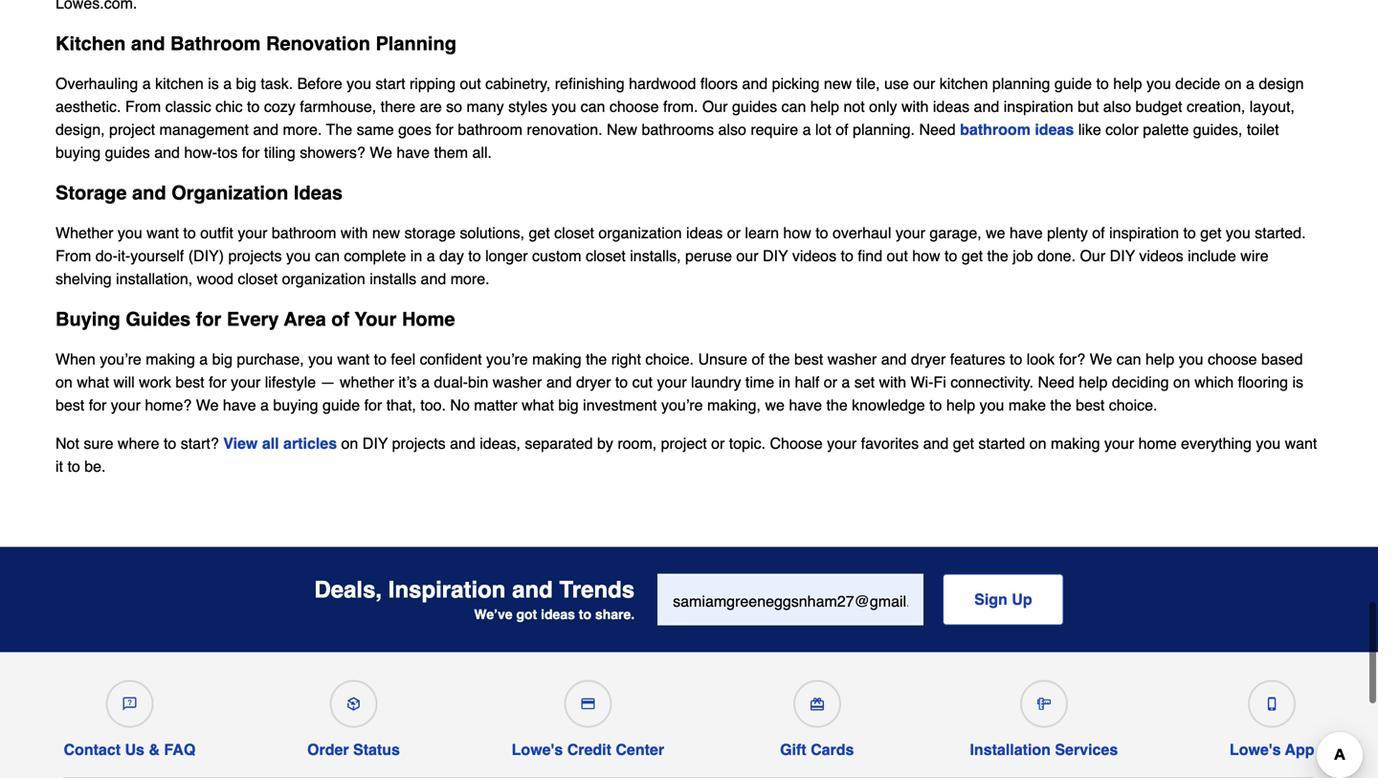 Task type: locate. For each thing, give the bounding box(es) containing it.
inspiration down planning
[[1004, 98, 1073, 115]]

1 horizontal spatial kitchen
[[940, 75, 988, 92]]

0 vertical spatial in
[[410, 247, 422, 265]]

for?
[[1059, 350, 1085, 368]]

in
[[410, 247, 422, 265], [779, 373, 791, 391]]

buying guides for every area of your home
[[56, 308, 455, 330]]

buying inside like color palette guides, toilet buying guides and how-tos for tiling showers? we have them all.
[[56, 144, 101, 161]]

we
[[370, 144, 392, 161], [1090, 350, 1112, 368], [196, 396, 219, 414]]

be.
[[84, 457, 106, 475]]

get inside on diy projects and ideas, separated by room, project or topic. choose your favorites and get started on making your home everything you want it to be.
[[953, 434, 974, 452]]

same
[[357, 121, 394, 138]]

lowe's inside lowe's app link
[[1230, 741, 1281, 758]]

1 vertical spatial dryer
[[576, 373, 611, 391]]

projects down too.
[[392, 434, 446, 452]]

have inside like color palette guides, toilet buying guides and how-tos for tiling showers? we have them all.
[[397, 144, 430, 161]]

tile,
[[856, 75, 880, 92]]

need
[[919, 121, 956, 138], [1038, 373, 1075, 391]]

1 vertical spatial out
[[887, 247, 908, 265]]

to right it
[[67, 457, 80, 475]]

with up complete
[[341, 224, 368, 242]]

1 horizontal spatial choice.
[[1109, 396, 1158, 414]]

there
[[381, 98, 415, 115]]

classic
[[165, 98, 211, 115]]

many
[[467, 98, 504, 115]]

for inside like color palette guides, toilet buying guides and how-tos for tiling showers? we have them all.
[[242, 144, 260, 161]]

0 horizontal spatial inspiration
[[1004, 98, 1073, 115]]

guide inside 'overhauling a kitchen is a big task. before you start ripping out cabinetry, refinishing hardwood floors and picking new tile, use our kitchen planning guide to help you decide on a design aesthetic. from classic chic to cozy farmhouse, there are so many styles you can choose from. our guides can help not only with ideas and inspiration but also budget creation, layout, design, project management and more. the same goes for bathroom renovation. new bathrooms also require a lot of planning. need'
[[1055, 75, 1092, 92]]

1 horizontal spatial how
[[912, 247, 940, 265]]

our inside whether you want to outfit your bathroom with new storage solutions, get closet organization ideas or learn how to overhaul your garage, we have plenty of inspiration to get you started. from do-it-yourself (diy) projects you can complete in a day to longer custom closet installs, peruse our diy videos to find out how to get the job done. our diy videos include wire shelving installation, wood closet organization installs and more.
[[1080, 247, 1106, 265]]

1 horizontal spatial in
[[779, 373, 791, 391]]

is down "based"
[[1292, 373, 1304, 391]]

the left the "knowledge"
[[826, 396, 848, 414]]

our right use
[[913, 75, 935, 92]]

is inside when you're making a big purchase, you want to feel confident you're making the right choice. unsure of the best washer and dryer features to look for? we can help you choose based on what will work best for your lifestyle — whether it's a dual-bin washer and dryer to cut your laundry time in half or a set with wi-fi connectivity. need help deciding on which flooring is best for your home? we have a buying guide for that, too. no matter what big investment you're making, we have the knowledge to help you make the best choice.
[[1292, 373, 1304, 391]]

you up renovation.
[[552, 98, 576, 115]]

0 horizontal spatial projects
[[228, 247, 282, 265]]

laundry
[[691, 373, 741, 391]]

our down plenty
[[1080, 247, 1106, 265]]

ideas right got
[[541, 607, 575, 622]]

a left design
[[1246, 75, 1255, 92]]

1 horizontal spatial project
[[661, 434, 707, 452]]

knowledge
[[852, 396, 925, 414]]

have inside whether you want to outfit your bathroom with new storage solutions, get closet organization ideas or learn how to overhaul your garage, we have plenty of inspiration to get you started. from do-it-yourself (diy) projects you can complete in a day to longer custom closet installs, peruse our diy videos to find out how to get the job done. our diy videos include wire shelving installation, wood closet organization installs and more.
[[1010, 224, 1043, 242]]

1 vertical spatial also
[[718, 121, 746, 138]]

0 horizontal spatial our
[[702, 98, 728, 115]]

lowe's for lowe's app
[[1230, 741, 1281, 758]]

choice. up cut
[[645, 350, 694, 368]]

our
[[702, 98, 728, 115], [1080, 247, 1106, 265]]

to left the find
[[841, 247, 854, 265]]

making
[[146, 350, 195, 368], [532, 350, 582, 368], [1051, 434, 1100, 452]]

2 horizontal spatial or
[[824, 373, 837, 391]]

gift cards link
[[776, 672, 858, 759]]

0 vertical spatial from
[[125, 98, 161, 115]]

more. down day
[[450, 270, 490, 288]]

our inside whether you want to outfit your bathroom with new storage solutions, get closet organization ideas or learn how to overhaul your garage, we have plenty of inspiration to get you started. from do-it-yourself (diy) projects you can complete in a day to longer custom closet installs, peruse our diy videos to find out how to get the job done. our diy videos include wire shelving installation, wood closet organization installs and more.
[[736, 247, 758, 265]]

0 horizontal spatial guide
[[323, 396, 360, 414]]

credit
[[567, 741, 611, 758]]

from inside 'overhauling a kitchen is a big task. before you start ripping out cabinetry, refinishing hardwood floors and picking new tile, use our kitchen planning guide to help you decide on a design aesthetic. from classic chic to cozy farmhouse, there are so many styles you can choose from. our guides can help not only with ideas and inspiration but also budget creation, layout, design, project management and more. the same goes for bathroom renovation. new bathrooms also require a lot of planning. need'
[[125, 98, 161, 115]]

need inside 'overhauling a kitchen is a big task. before you start ripping out cabinetry, refinishing hardwood floors and picking new tile, use our kitchen planning guide to help you decide on a design aesthetic. from classic chic to cozy farmhouse, there are so many styles you can choose from. our guides can help not only with ideas and inspiration but also budget creation, layout, design, project management and more. the same goes for bathroom renovation. new bathrooms also require a lot of planning. need'
[[919, 121, 956, 138]]

inspiration right plenty
[[1109, 224, 1179, 242]]

guide down —
[[323, 396, 360, 414]]

for inside 'overhauling a kitchen is a big task. before you start ripping out cabinetry, refinishing hardwood floors and picking new tile, use our kitchen planning guide to help you decide on a design aesthetic. from classic chic to cozy farmhouse, there are so many styles you can choose from. our guides can help not only with ideas and inspiration but also budget creation, layout, design, project management and more. the same goes for bathroom renovation. new bathrooms also require a lot of planning. need'
[[436, 121, 454, 138]]

projects down outfit
[[228, 247, 282, 265]]

feel
[[391, 350, 416, 368]]

1 vertical spatial we
[[1090, 350, 1112, 368]]

0 vertical spatial guide
[[1055, 75, 1092, 92]]

0 vertical spatial need
[[919, 121, 956, 138]]

of inside whether you want to outfit your bathroom with new storage solutions, get closet organization ideas or learn how to overhaul your garage, we have plenty of inspiration to get you started. from do-it-yourself (diy) projects you can complete in a day to longer custom closet installs, peruse our diy videos to find out how to get the job done. our diy videos include wire shelving installation, wood closet organization installs and more.
[[1092, 224, 1105, 242]]

how down garage, at top
[[912, 247, 940, 265]]

2 vertical spatial closet
[[238, 270, 278, 288]]

0 horizontal spatial our
[[736, 247, 758, 265]]

gift card image
[[810, 697, 824, 711]]

or left learn
[[727, 224, 741, 242]]

0 horizontal spatial kitchen
[[155, 75, 204, 92]]

on up creation,
[[1225, 75, 1242, 92]]

buying down the lifestyle at left
[[273, 396, 318, 414]]

0 horizontal spatial out
[[460, 75, 481, 92]]

2 videos from the left
[[1139, 247, 1184, 265]]

1 lowe's from the left
[[512, 741, 563, 758]]

more.
[[283, 121, 322, 138], [450, 270, 490, 288]]

ideas up the 'peruse'
[[686, 224, 723, 242]]

a down the lifestyle at left
[[260, 396, 269, 414]]

0 horizontal spatial big
[[212, 350, 233, 368]]

2 lowe's from the left
[[1230, 741, 1281, 758]]

project inside on diy projects and ideas, separated by room, project or topic. choose your favorites and get started on making your home everything you want it to be.
[[661, 434, 707, 452]]

your
[[355, 308, 397, 330]]

1 horizontal spatial washer
[[828, 350, 877, 368]]

0 vertical spatial we
[[370, 144, 392, 161]]

storage
[[56, 182, 127, 204]]

also left require
[[718, 121, 746, 138]]

bathroom inside whether you want to outfit your bathroom with new storage solutions, get closet organization ideas or learn how to overhaul your garage, we have plenty of inspiration to get you started. from do-it-yourself (diy) projects you can complete in a day to longer custom closet installs, peruse our diy videos to find out how to get the job done. our diy videos include wire shelving installation, wood closet organization installs and more.
[[272, 224, 336, 242]]

lowe's
[[512, 741, 563, 758], [1230, 741, 1281, 758]]

your right outfit
[[238, 224, 267, 242]]

1 horizontal spatial or
[[727, 224, 741, 242]]

1 horizontal spatial also
[[1103, 98, 1131, 115]]

it
[[56, 457, 63, 475]]

1 horizontal spatial projects
[[392, 434, 446, 452]]

1 vertical spatial project
[[661, 434, 707, 452]]

services
[[1055, 741, 1118, 758]]

look
[[1027, 350, 1055, 368]]

1 horizontal spatial want
[[337, 350, 370, 368]]

1 horizontal spatial bathroom
[[458, 121, 523, 138]]

a down 'buying guides for every area of your home'
[[199, 350, 208, 368]]

deals,
[[314, 577, 382, 603]]

0 horizontal spatial buying
[[56, 144, 101, 161]]

0 horizontal spatial how
[[783, 224, 811, 242]]

0 vertical spatial with
[[901, 98, 929, 115]]

room,
[[618, 434, 657, 452]]

can left complete
[[315, 247, 340, 265]]

how right learn
[[783, 224, 811, 242]]

Email Address email field
[[658, 574, 924, 625]]

what
[[77, 373, 109, 391], [522, 396, 554, 414]]

1 horizontal spatial lowe's
[[1230, 741, 1281, 758]]

0 vertical spatial our
[[913, 75, 935, 92]]

1 horizontal spatial inspiration
[[1109, 224, 1179, 242]]

—
[[320, 373, 335, 391]]

bathroom inside 'overhauling a kitchen is a big task. before you start ripping out cabinetry, refinishing hardwood floors and picking new tile, use our kitchen planning guide to help you decide on a design aesthetic. from classic chic to cozy farmhouse, there are so many styles you can choose from. our guides can help not only with ideas and inspiration but also budget creation, layout, design, project management and more. the same goes for bathroom renovation. new bathrooms also require a lot of planning. need'
[[458, 121, 523, 138]]

more. up "tiling"
[[283, 121, 322, 138]]

of
[[836, 121, 849, 138], [1092, 224, 1105, 242], [331, 308, 349, 330], [752, 350, 765, 368]]

installs,
[[630, 247, 681, 265]]

we right for?
[[1090, 350, 1112, 368]]

1 vertical spatial new
[[372, 224, 400, 242]]

or inside on diy projects and ideas, separated by room, project or topic. choose your favorites and get started on making your home everything you want it to be.
[[711, 434, 725, 452]]

1 kitchen from the left
[[155, 75, 204, 92]]

1 vertical spatial more.
[[450, 270, 490, 288]]

contact us & faq link
[[64, 672, 196, 759]]

1 horizontal spatial our
[[913, 75, 935, 92]]

out up many
[[460, 75, 481, 92]]

0 horizontal spatial organization
[[282, 270, 365, 288]]

0 horizontal spatial we
[[196, 396, 219, 414]]

custom
[[532, 247, 581, 265]]

and inside like color palette guides, toilet buying guides and how-tos for tiling showers? we have them all.
[[154, 144, 180, 161]]

more. inside whether you want to outfit your bathroom with new storage solutions, get closet organization ideas or learn how to overhaul your garage, we have plenty of inspiration to get you started. from do-it-yourself (diy) projects you can complete in a day to longer custom closet installs, peruse our diy videos to find out how to get the job done. our diy videos include wire shelving installation, wood closet organization installs and more.
[[450, 270, 490, 288]]

out inside 'overhauling a kitchen is a big task. before you start ripping out cabinetry, refinishing hardwood floors and picking new tile, use our kitchen planning guide to help you decide on a design aesthetic. from classic chic to cozy farmhouse, there are so many styles you can choose from. our guides can help not only with ideas and inspiration but also budget creation, layout, design, project management and more. the same goes for bathroom renovation. new bathrooms also require a lot of planning. need'
[[460, 75, 481, 92]]

to down fi
[[929, 396, 942, 414]]

get
[[529, 224, 550, 242], [1200, 224, 1222, 242], [962, 247, 983, 265], [953, 434, 974, 452]]

it-
[[118, 247, 130, 265]]

1 vertical spatial big
[[212, 350, 233, 368]]

installation
[[970, 741, 1051, 758]]

1 horizontal spatial is
[[1292, 373, 1304, 391]]

1 horizontal spatial we
[[370, 144, 392, 161]]

1 vertical spatial buying
[[273, 396, 318, 414]]

kitchen left planning
[[940, 75, 988, 92]]

favorites
[[861, 434, 919, 452]]

the left job
[[987, 247, 1008, 265]]

0 horizontal spatial choice.
[[645, 350, 694, 368]]

1 vertical spatial closet
[[586, 247, 626, 265]]

choice. down deciding
[[1109, 396, 1158, 414]]

of right plenty
[[1092, 224, 1105, 242]]

0 vertical spatial new
[[824, 75, 852, 92]]

do-
[[95, 247, 118, 265]]

get up custom
[[529, 224, 550, 242]]

bathroom down planning
[[960, 121, 1031, 138]]

0 horizontal spatial project
[[109, 121, 155, 138]]

with inside whether you want to outfit your bathroom with new storage solutions, get closet organization ideas or learn how to overhaul your garage, we have plenty of inspiration to get you started. from do-it-yourself (diy) projects you can complete in a day to longer custom closet installs, peruse our diy videos to find out how to get the job done. our diy videos include wire shelving installation, wood closet organization installs and more.
[[341, 224, 368, 242]]

2 vertical spatial want
[[1285, 434, 1317, 452]]

0 horizontal spatial more.
[[283, 121, 322, 138]]

2 kitchen from the left
[[940, 75, 988, 92]]

0 vertical spatial choose
[[610, 98, 659, 115]]

in down storage
[[410, 247, 422, 265]]

help up lot
[[810, 98, 839, 115]]

big
[[236, 75, 256, 92], [212, 350, 233, 368], [558, 396, 579, 414]]

1 horizontal spatial buying
[[273, 396, 318, 414]]

from inside whether you want to outfit your bathroom with new storage solutions, get closet organization ideas or learn how to overhaul your garage, we have plenty of inspiration to get you started. from do-it-yourself (diy) projects you can complete in a day to longer custom closet installs, peruse our diy videos to find out how to get the job done. our diy videos include wire shelving installation, wood closet organization installs and more.
[[56, 247, 91, 265]]

installation services link
[[970, 672, 1118, 759]]

our inside 'overhauling a kitchen is a big task. before you start ripping out cabinetry, refinishing hardwood floors and picking new tile, use our kitchen planning guide to help you decide on a design aesthetic. from classic chic to cozy farmhouse, there are so many styles you can choose from. our guides can help not only with ideas and inspiration but also budget creation, layout, design, project management and more. the same goes for bathroom renovation. new bathrooms also require a lot of planning. need'
[[702, 98, 728, 115]]

0 vertical spatial our
[[702, 98, 728, 115]]

buying down design,
[[56, 144, 101, 161]]

choose
[[610, 98, 659, 115], [1208, 350, 1257, 368]]

1 vertical spatial want
[[337, 350, 370, 368]]

1 horizontal spatial need
[[1038, 373, 1075, 391]]

them
[[434, 144, 468, 161]]

1 horizontal spatial choose
[[1208, 350, 1257, 368]]

guide up the but
[[1055, 75, 1092, 92]]

out inside whether you want to outfit your bathroom with new storage solutions, get closet organization ideas or learn how to overhaul your garage, we have plenty of inspiration to get you started. from do-it-yourself (diy) projects you can complete in a day to longer custom closet installs, peruse our diy videos to find out how to get the job done. our diy videos include wire shelving installation, wood closet organization installs and more.
[[887, 247, 908, 265]]

0 horizontal spatial diy
[[363, 434, 388, 452]]

ideas right only
[[933, 98, 970, 115]]

to inside on diy projects and ideas, separated by room, project or topic. choose your favorites and get started on making your home everything you want it to be.
[[67, 457, 80, 475]]

1 vertical spatial washer
[[493, 373, 542, 391]]

need down the "look"
[[1038, 373, 1075, 391]]

2 horizontal spatial want
[[1285, 434, 1317, 452]]

0 vertical spatial out
[[460, 75, 481, 92]]

1 vertical spatial choose
[[1208, 350, 1257, 368]]

best up home?
[[175, 373, 204, 391]]

and left how-
[[154, 144, 180, 161]]

making up work
[[146, 350, 195, 368]]

can inside whether you want to outfit your bathroom with new storage solutions, get closet organization ideas or learn how to overhaul your garage, we have plenty of inspiration to get you started. from do-it-yourself (diy) projects you can complete in a day to longer custom closet installs, peruse our diy videos to find out how to get the job done. our diy videos include wire shelving installation, wood closet organization installs and more.
[[315, 247, 340, 265]]

hardwood
[[629, 75, 696, 92]]

and inside deals, inspiration and trends we've got ideas to share.
[[512, 577, 553, 603]]

dryer up wi-
[[911, 350, 946, 368]]

want up yourself
[[147, 224, 179, 242]]

out right the find
[[887, 247, 908, 265]]

when
[[56, 350, 96, 368]]

0 vertical spatial is
[[208, 75, 219, 92]]

our inside 'overhauling a kitchen is a big task. before you start ripping out cabinetry, refinishing hardwood floors and picking new tile, use our kitchen planning guide to help you decide on a design aesthetic. from classic chic to cozy farmhouse, there are so many styles you can choose from. our guides can help not only with ideas and inspiration but also budget creation, layout, design, project management and more. the same goes for bathroom renovation. new bathrooms also require a lot of planning. need'
[[913, 75, 935, 92]]

on inside 'overhauling a kitchen is a big task. before you start ripping out cabinetry, refinishing hardwood floors and picking new tile, use our kitchen planning guide to help you decide on a design aesthetic. from classic chic to cozy farmhouse, there are so many styles you can choose from. our guides can help not only with ideas and inspiration but also budget creation, layout, design, project management and more. the same goes for bathroom renovation. new bathrooms also require a lot of planning. need'
[[1225, 75, 1242, 92]]

you up farmhouse,
[[347, 75, 371, 92]]

1 horizontal spatial making
[[532, 350, 582, 368]]

0 vertical spatial washer
[[828, 350, 877, 368]]

what right matter
[[522, 396, 554, 414]]

2 vertical spatial we
[[196, 396, 219, 414]]

topic.
[[729, 434, 766, 452]]

of left your
[[331, 308, 349, 330]]

will
[[113, 373, 135, 391]]

us
[[125, 741, 144, 758]]

choose up 'which' on the right
[[1208, 350, 1257, 368]]

and right 'floors' on the top right
[[742, 75, 768, 92]]

job
[[1013, 247, 1033, 265]]

share.
[[595, 607, 635, 622]]

1 vertical spatial is
[[1292, 373, 1304, 391]]

best up "not"
[[56, 396, 84, 414]]

cozy
[[264, 98, 295, 115]]

we right home?
[[196, 396, 219, 414]]

0 horizontal spatial bathroom
[[272, 224, 336, 242]]

with up the "knowledge"
[[879, 373, 906, 391]]

decide
[[1175, 75, 1221, 92]]

0 horizontal spatial videos
[[792, 247, 837, 265]]

new up not
[[824, 75, 852, 92]]

contact us & faq
[[64, 741, 196, 758]]

0 horizontal spatial in
[[410, 247, 422, 265]]

in left half
[[779, 373, 791, 391]]

you're
[[100, 350, 141, 368], [486, 350, 528, 368], [661, 396, 703, 414]]

organization up installs,
[[599, 224, 682, 242]]

you up 'which' on the right
[[1179, 350, 1203, 368]]

gift cards
[[780, 741, 854, 758]]

tos
[[217, 144, 238, 161]]

and down cozy
[[253, 121, 279, 138]]

of inside when you're making a big purchase, you want to feel confident you're making the right choice. unsure of the best washer and dryer features to look for? we can help you choose based on what will work best for your lifestyle — whether it's a dual-bin washer and dryer to cut your laundry time in half or a set with wi-fi connectivity. need help deciding on which flooring is best for your home? we have a buying guide for that, too. no matter what big investment you're making, we have the knowledge to help you make the best choice.
[[752, 350, 765, 368]]

&
[[149, 741, 160, 758]]

to inside deals, inspiration and trends we've got ideas to share.
[[579, 607, 591, 622]]

a left set
[[842, 373, 850, 391]]

deciding
[[1112, 373, 1169, 391]]

not
[[56, 434, 79, 452]]

for right work
[[209, 373, 227, 391]]

0 vertical spatial closet
[[554, 224, 594, 242]]

or right half
[[824, 373, 837, 391]]

lowe's left credit
[[512, 741, 563, 758]]

installs
[[370, 270, 416, 288]]

wi-
[[911, 373, 934, 391]]

wood
[[197, 270, 233, 288]]

or inside whether you want to outfit your bathroom with new storage solutions, get closet organization ideas or learn how to overhaul your garage, we have plenty of inspiration to get you started. from do-it-yourself (diy) projects you can complete in a day to longer custom closet installs, peruse our diy videos to find out how to get the job done. our diy videos include wire shelving installation, wood closet organization installs and more.
[[727, 224, 741, 242]]

2 horizontal spatial you're
[[661, 396, 703, 414]]

a inside whether you want to outfit your bathroom with new storage solutions, get closet organization ideas or learn how to overhaul your garage, we have plenty of inspiration to get you started. from do-it-yourself (diy) projects you can complete in a day to longer custom closet installs, peruse our diy videos to find out how to get the job done. our diy videos include wire shelving installation, wood closet organization installs and more.
[[427, 247, 435, 265]]

or left the topic. at the bottom
[[711, 434, 725, 452]]

time
[[745, 373, 774, 391]]

based
[[1261, 350, 1303, 368]]

1 horizontal spatial dryer
[[911, 350, 946, 368]]

0 horizontal spatial new
[[372, 224, 400, 242]]

kitchen
[[56, 33, 126, 55]]

1 vertical spatial with
[[341, 224, 368, 242]]

have up view on the left bottom
[[223, 396, 256, 414]]

of inside 'overhauling a kitchen is a big task. before you start ripping out cabinetry, refinishing hardwood floors and picking new tile, use our kitchen planning guide to help you decide on a design aesthetic. from classic chic to cozy farmhouse, there are so many styles you can choose from. our guides can help not only with ideas and inspiration but also budget creation, layout, design, project management and more. the same goes for bathroom renovation. new bathrooms also require a lot of planning. need'
[[836, 121, 849, 138]]

buying inside when you're making a big purchase, you want to feel confident you're making the right choice. unsure of the best washer and dryer features to look for? we can help you choose based on what will work best for your lifestyle — whether it's a dual-bin washer and dryer to cut your laundry time in half or a set with wi-fi connectivity. need help deciding on which flooring is best for your home? we have a buying guide for that, too. no matter what big investment you're making, we have the knowledge to help you make the best choice.
[[273, 396, 318, 414]]

you right everything
[[1256, 434, 1281, 452]]

not sure where to start? view all articles
[[56, 434, 337, 452]]

yourself
[[130, 247, 184, 265]]

1 vertical spatial projects
[[392, 434, 446, 452]]

big left purchase,
[[212, 350, 233, 368]]

of right lot
[[836, 121, 849, 138]]

like
[[1078, 121, 1101, 138]]

ideas inside whether you want to outfit your bathroom with new storage solutions, get closet organization ideas or learn how to overhaul your garage, we have plenty of inspiration to get you started. from do-it-yourself (diy) projects you can complete in a day to longer custom closet installs, peruse our diy videos to find out how to get the job done. our diy videos include wire shelving installation, wood closet organization installs and more.
[[686, 224, 723, 242]]

ideas
[[933, 98, 970, 115], [1035, 121, 1074, 138], [686, 224, 723, 242], [541, 607, 575, 622]]

no
[[450, 396, 470, 414]]

for down wood
[[196, 308, 221, 330]]

guide
[[1055, 75, 1092, 92], [323, 396, 360, 414]]

1 horizontal spatial from
[[125, 98, 161, 115]]

lowe's for lowe's credit center
[[512, 741, 563, 758]]

1 vertical spatial or
[[824, 373, 837, 391]]

2 horizontal spatial making
[[1051, 434, 1100, 452]]

layout,
[[1250, 98, 1295, 115]]

1 vertical spatial guides
[[105, 144, 150, 161]]

lifestyle
[[265, 373, 316, 391]]

half
[[795, 373, 820, 391]]

for up them
[[436, 121, 454, 138]]

choose up new
[[610, 98, 659, 115]]

0 vertical spatial projects
[[228, 247, 282, 265]]

0 vertical spatial inspiration
[[1004, 98, 1073, 115]]

inspiration inside 'overhauling a kitchen is a big task. before you start ripping out cabinetry, refinishing hardwood floors and picking new tile, use our kitchen planning guide to help you decide on a design aesthetic. from classic chic to cozy farmhouse, there are so many styles you can choose from. our guides can help not only with ideas and inspiration but also budget creation, layout, design, project management and more. the same goes for bathroom renovation. new bathrooms also require a lot of planning. need'
[[1004, 98, 1073, 115]]

1 vertical spatial need
[[1038, 373, 1075, 391]]

0 vertical spatial more.
[[283, 121, 322, 138]]

right
[[611, 350, 641, 368]]

1 horizontal spatial guides
[[732, 98, 777, 115]]

shelving
[[56, 270, 112, 288]]

project inside 'overhauling a kitchen is a big task. before you start ripping out cabinetry, refinishing hardwood floors and picking new tile, use our kitchen planning guide to help you decide on a design aesthetic. from classic chic to cozy farmhouse, there are so many styles you can choose from. our guides can help not only with ideas and inspiration but also budget creation, layout, design, project management and more. the same goes for bathroom renovation. new bathrooms also require a lot of planning. need'
[[109, 121, 155, 138]]

lowe's inside lowe's credit center link
[[512, 741, 563, 758]]

want inside when you're making a big purchase, you want to feel confident you're making the right choice. unsure of the best washer and dryer features to look for? we can help you choose based on what will work best for your lifestyle — whether it's a dual-bin washer and dryer to cut your laundry time in half or a set with wi-fi connectivity. need help deciding on which flooring is best for your home? we have a buying guide for that, too. no matter what big investment you're making, we have the knowledge to help you make the best choice.
[[337, 350, 370, 368]]

0 vertical spatial we
[[986, 224, 1005, 242]]

bathroom down many
[[458, 121, 523, 138]]

want
[[147, 224, 179, 242], [337, 350, 370, 368], [1285, 434, 1317, 452]]

our down 'floors' on the top right
[[702, 98, 728, 115]]

a right it's
[[421, 373, 430, 391]]

1 horizontal spatial guide
[[1055, 75, 1092, 92]]

project down aesthetic.
[[109, 121, 155, 138]]

with
[[901, 98, 929, 115], [341, 224, 368, 242], [879, 373, 906, 391]]

on
[[1225, 75, 1242, 92], [56, 373, 73, 391], [1173, 373, 1190, 391], [341, 434, 358, 452], [1030, 434, 1047, 452]]

have up job
[[1010, 224, 1043, 242]]

mobile image
[[1265, 697, 1279, 711]]

not
[[844, 98, 865, 115]]

closet up custom
[[554, 224, 594, 242]]

more. inside 'overhauling a kitchen is a big task. before you start ripping out cabinetry, refinishing hardwood floors and picking new tile, use our kitchen planning guide to help you decide on a design aesthetic. from classic chic to cozy farmhouse, there are so many styles you can choose from. our guides can help not only with ideas and inspiration but also budget creation, layout, design, project management and more. the same goes for bathroom renovation. new bathrooms also require a lot of planning. need'
[[283, 121, 322, 138]]



Task type: describe. For each thing, give the bounding box(es) containing it.
you down connectivity.
[[980, 396, 1004, 414]]

it's
[[398, 373, 417, 391]]

2 horizontal spatial bathroom
[[960, 121, 1031, 138]]

want inside on diy projects and ideas, separated by room, project or topic. choose your favorites and get started on making your home everything you want it to be.
[[1285, 434, 1317, 452]]

require
[[751, 121, 798, 138]]

and right 'kitchen'
[[131, 33, 165, 55]]

learn
[[745, 224, 779, 242]]

planning
[[992, 75, 1050, 92]]

faq
[[164, 741, 196, 758]]

wire
[[1241, 247, 1269, 265]]

guides inside 'overhauling a kitchen is a big task. before you start ripping out cabinetry, refinishing hardwood floors and picking new tile, use our kitchen planning guide to help you decide on a design aesthetic. from classic chic to cozy farmhouse, there are so many styles you can choose from. our guides can help not only with ideas and inspiration but also budget creation, layout, design, project management and more. the same goes for bathroom renovation. new bathrooms also require a lot of planning. need'
[[732, 98, 777, 115]]

and inside whether you want to outfit your bathroom with new storage solutions, get closet organization ideas or learn how to overhaul your garage, we have plenty of inspiration to get you started. from do-it-yourself (diy) projects you can complete in a day to longer custom closet installs, peruse our diy videos to find out how to get the job done. our diy videos include wire shelving installation, wood closet organization installs and more.
[[421, 270, 446, 288]]

dimensions image
[[1037, 697, 1051, 711]]

separated
[[525, 434, 593, 452]]

ideas inside 'overhauling a kitchen is a big task. before you start ripping out cabinetry, refinishing hardwood floors and picking new tile, use our kitchen planning guide to help you decide on a design aesthetic. from classic chic to cozy farmhouse, there are so many styles you can choose from. our guides can help not only with ideas and inspiration but also budget creation, layout, design, project management and more. the same goes for bathroom renovation. new bathrooms also require a lot of planning. need'
[[933, 98, 970, 115]]

you up —
[[308, 350, 333, 368]]

like color palette guides, toilet buying guides and how-tos for tiling showers? we have them all.
[[56, 121, 1279, 161]]

in inside when you're making a big purchase, you want to feel confident you're making the right choice. unsure of the best washer and dryer features to look for? we can help you choose based on what will work best for your lifestyle — whether it's a dual-bin washer and dryer to cut your laundry time in half or a set with wi-fi connectivity. need help deciding on which flooring is best for your home? we have a buying guide for that, too. no matter what big investment you're making, we have the knowledge to help you make the best choice.
[[779, 373, 791, 391]]

1 videos from the left
[[792, 247, 837, 265]]

make
[[1009, 396, 1046, 414]]

0 horizontal spatial you're
[[100, 350, 141, 368]]

can down 'refinishing'
[[581, 98, 605, 115]]

cabinetry,
[[485, 75, 551, 92]]

when you're making a big purchase, you want to feel confident you're making the right choice. unsure of the best washer and dryer features to look for? we can help you choose based on what will work best for your lifestyle — whether it's a dual-bin washer and dryer to cut your laundry time in half or a set with wi-fi connectivity. need help deciding on which flooring is best for your home? we have a buying guide for that, too. no matter what big investment you're making, we have the knowledge to help you make the best choice.
[[56, 350, 1304, 414]]

you up it-
[[118, 224, 142, 242]]

diy inside on diy projects and ideas, separated by room, project or topic. choose your favorites and get started on making your home everything you want it to be.
[[363, 434, 388, 452]]

your down will
[[111, 396, 141, 414]]

you up wire
[[1226, 224, 1251, 242]]

use
[[884, 75, 909, 92]]

bin
[[468, 373, 488, 391]]

1 vertical spatial choice.
[[1109, 396, 1158, 414]]

bathroom
[[170, 33, 261, 55]]

budget
[[1136, 98, 1182, 115]]

and up "bathroom ideas" link
[[974, 98, 999, 115]]

with inside 'overhauling a kitchen is a big task. before you start ripping out cabinetry, refinishing hardwood floors and picking new tile, use our kitchen planning guide to help you decide on a design aesthetic. from classic chic to cozy farmhouse, there are so many styles you can choose from. our guides can help not only with ideas and inspiration but also budget creation, layout, design, project management and more. the same goes for bathroom renovation. new bathrooms also require a lot of planning. need'
[[901, 98, 929, 115]]

all.
[[472, 144, 492, 161]]

and up separated
[[546, 373, 572, 391]]

order status
[[307, 741, 400, 758]]

help up budget
[[1113, 75, 1142, 92]]

1 vertical spatial how
[[912, 247, 940, 265]]

get up include
[[1200, 224, 1222, 242]]

overhauling a kitchen is a big task. before you start ripping out cabinetry, refinishing hardwood floors and picking new tile, use our kitchen planning guide to help you decide on a design aesthetic. from classic chic to cozy farmhouse, there are so many styles you can choose from. our guides can help not only with ideas and inspiration but also budget creation, layout, design, project management and more. the same goes for bathroom renovation. new bathrooms also require a lot of planning. need
[[56, 75, 1304, 138]]

planning
[[376, 33, 456, 55]]

gift
[[780, 741, 806, 758]]

to left overhaul
[[816, 224, 828, 242]]

making inside on diy projects and ideas, separated by room, project or topic. choose your favorites and get started on making your home everything you want it to be.
[[1051, 434, 1100, 452]]

aesthetic.
[[56, 98, 121, 115]]

choose inside when you're making a big purchase, you want to feel confident you're making the right choice. unsure of the best washer and dryer features to look for? we can help you choose based on what will work best for your lifestyle — whether it's a dual-bin washer and dryer to cut your laundry time in half or a set with wi-fi connectivity. need help deciding on which flooring is best for your home? we have a buying guide for that, too. no matter what big investment you're making, we have the knowledge to help you make the best choice.
[[1208, 350, 1257, 368]]

design
[[1259, 75, 1304, 92]]

0 vertical spatial choice.
[[645, 350, 694, 368]]

ideas
[[294, 182, 343, 204]]

to left start?
[[164, 434, 176, 452]]

new inside 'overhauling a kitchen is a big task. before you start ripping out cabinetry, refinishing hardwood floors and picking new tile, use our kitchen planning guide to help you decide on a design aesthetic. from classic chic to cozy farmhouse, there are so many styles you can choose from. our guides can help not only with ideas and inspiration but also budget creation, layout, design, project management and more. the same goes for bathroom renovation. new bathrooms also require a lot of planning. need'
[[824, 75, 852, 92]]

bathroom ideas link
[[960, 121, 1074, 138]]

0 horizontal spatial also
[[718, 121, 746, 138]]

ideas inside deals, inspiration and trends we've got ideas to share.
[[541, 607, 575, 622]]

we inside whether you want to outfit your bathroom with new storage solutions, get closet organization ideas or learn how to overhaul your garage, we have plenty of inspiration to get you started. from do-it-yourself (diy) projects you can complete in a day to longer custom closet installs, peruse our diy videos to find out how to get the job done. our diy videos include wire shelving installation, wood closet organization installs and more.
[[986, 224, 1005, 242]]

1 horizontal spatial diy
[[763, 247, 788, 265]]

installation services
[[970, 741, 1118, 758]]

everything
[[1181, 434, 1252, 452]]

got
[[516, 607, 537, 622]]

you inside on diy projects and ideas, separated by room, project or topic. choose your favorites and get started on making your home everything you want it to be.
[[1256, 434, 1281, 452]]

overhauling
[[56, 75, 138, 92]]

guides
[[126, 308, 191, 330]]

goes
[[398, 121, 431, 138]]

too.
[[420, 396, 446, 414]]

help down connectivity.
[[946, 396, 975, 414]]

deals, inspiration and trends we've got ideas to share.
[[314, 577, 635, 622]]

to left outfit
[[183, 224, 196, 242]]

0 vertical spatial organization
[[599, 224, 682, 242]]

ripping
[[410, 75, 456, 92]]

set
[[854, 373, 875, 391]]

on down when
[[56, 373, 73, 391]]

2 vertical spatial big
[[558, 396, 579, 414]]

big inside 'overhauling a kitchen is a big task. before you start ripping out cabinetry, refinishing hardwood floors and picking new tile, use our kitchen planning guide to help you decide on a design aesthetic. from classic chic to cozy farmhouse, there are so many styles you can choose from. our guides can help not only with ideas and inspiration but also budget creation, layout, design, project management and more. the same goes for bathroom renovation. new bathrooms also require a lot of planning. need'
[[236, 75, 256, 92]]

projects inside whether you want to outfit your bathroom with new storage solutions, get closet organization ideas or learn how to overhaul your garage, we have plenty of inspiration to get you started. from do-it-yourself (diy) projects you can complete in a day to longer custom closet installs, peruse our diy videos to find out how to get the job done. our diy videos include wire shelving installation, wood closet organization installs and more.
[[228, 247, 282, 265]]

want inside whether you want to outfit your bathroom with new storage solutions, get closet organization ideas or learn how to overhaul your garage, we have plenty of inspiration to get you started. from do-it-yourself (diy) projects you can complete in a day to longer custom closet installs, peruse our diy videos to find out how to get the job done. our diy videos include wire shelving installation, wood closet organization installs and more.
[[147, 224, 179, 242]]

for up sure
[[89, 396, 107, 414]]

choose inside 'overhauling a kitchen is a big task. before you start ripping out cabinetry, refinishing hardwood floors and picking new tile, use our kitchen planning guide to help you decide on a design aesthetic. from classic chic to cozy farmhouse, there are so many styles you can choose from. our guides can help not only with ideas and inspiration but also budget creation, layout, design, project management and more. the same goes for bathroom renovation. new bathrooms also require a lot of planning. need'
[[610, 98, 659, 115]]

to right day
[[468, 247, 481, 265]]

to left the "look"
[[1010, 350, 1022, 368]]

guides inside like color palette guides, toilet buying guides and how-tos for tiling showers? we have them all.
[[105, 144, 150, 161]]

the inside whether you want to outfit your bathroom with new storage solutions, get closet organization ideas or learn how to overhaul your garage, we have plenty of inspiration to get you started. from do-it-yourself (diy) projects you can complete in a day to longer custom closet installs, peruse our diy videos to find out how to get the job done. our diy videos include wire shelving installation, wood closet organization installs and more.
[[987, 247, 1008, 265]]

planning.
[[853, 121, 915, 138]]

started
[[978, 434, 1025, 452]]

bathrooms
[[642, 121, 714, 138]]

is inside 'overhauling a kitchen is a big task. before you start ripping out cabinetry, refinishing hardwood floors and picking new tile, use our kitchen planning guide to help you decide on a design aesthetic. from classic chic to cozy farmhouse, there are so many styles you can choose from. our guides can help not only with ideas and inspiration but also budget creation, layout, design, project management and more. the same goes for bathroom renovation. new bathrooms also require a lot of planning. need'
[[208, 75, 219, 92]]

solutions,
[[460, 224, 524, 242]]

confident
[[420, 350, 482, 368]]

you up budget
[[1146, 75, 1171, 92]]

to up the but
[[1096, 75, 1109, 92]]

matter
[[474, 396, 517, 414]]

a up chic
[[223, 75, 232, 92]]

we inside like color palette guides, toilet buying guides and how-tos for tiling showers? we have them all.
[[370, 144, 392, 161]]

pickup image
[[347, 697, 360, 711]]

your right cut
[[657, 373, 687, 391]]

the up time
[[769, 350, 790, 368]]

installation,
[[116, 270, 193, 288]]

a right overhauling
[[142, 75, 151, 92]]

lot
[[815, 121, 831, 138]]

home
[[402, 308, 455, 330]]

0 vertical spatial what
[[77, 373, 109, 391]]

the right make on the bottom right of page
[[1050, 396, 1072, 414]]

we inside when you're making a big purchase, you want to feel confident you're making the right choice. unsure of the best washer and dryer features to look for? we can help you choose based on what will work best for your lifestyle — whether it's a dual-bin washer and dryer to cut your laundry time in half or a set with wi-fi connectivity. need help deciding on which flooring is best for your home? we have a buying guide for that, too. no matter what big investment you're making, we have the knowledge to help you make the best choice.
[[765, 396, 785, 414]]

or inside when you're making a big purchase, you want to feel confident you're making the right choice. unsure of the best washer and dryer features to look for? we can help you choose based on what will work best for your lifestyle — whether it's a dual-bin washer and dryer to cut your laundry time in half or a set with wi-fi connectivity. need help deciding on which flooring is best for your home? we have a buying guide for that, too. no matter what big investment you're making, we have the knowledge to help you make the best choice.
[[824, 373, 837, 391]]

2 horizontal spatial we
[[1090, 350, 1112, 368]]

to left cut
[[615, 373, 628, 391]]

1 horizontal spatial you're
[[486, 350, 528, 368]]

have down half
[[789, 396, 822, 414]]

inspiration inside whether you want to outfit your bathroom with new storage solutions, get closet organization ideas or learn how to overhaul your garage, we have plenty of inspiration to get you started. from do-it-yourself (diy) projects you can complete in a day to longer custom closet installs, peruse our diy videos to find out how to get the job done. our diy videos include wire shelving installation, wood closet organization installs and more.
[[1109, 224, 1179, 242]]

which
[[1195, 373, 1234, 391]]

but
[[1078, 98, 1099, 115]]

your left "home"
[[1104, 434, 1134, 452]]

on diy projects and ideas, separated by room, project or topic. choose your favorites and get started on making your home everything you want it to be.
[[56, 434, 1317, 475]]

1 horizontal spatial what
[[522, 396, 554, 414]]

and right storage
[[132, 182, 166, 204]]

0 vertical spatial dryer
[[911, 350, 946, 368]]

app
[[1285, 741, 1314, 758]]

need inside when you're making a big purchase, you want to feel confident you're making the right choice. unsure of the best washer and dryer features to look for? we can help you choose based on what will work best for your lifestyle — whether it's a dual-bin washer and dryer to cut your laundry time in half or a set with wi-fi connectivity. need help deciding on which flooring is best for your home? we have a buying guide for that, too. no matter what big investment you're making, we have the knowledge to help you make the best choice.
[[1038, 373, 1075, 391]]

lowe's app
[[1230, 741, 1314, 758]]

the
[[326, 121, 352, 138]]

bathroom ideas
[[960, 121, 1074, 138]]

and left ideas,
[[450, 434, 475, 452]]

sign up form
[[658, 574, 1064, 625]]

and up the "knowledge"
[[881, 350, 907, 368]]

palette
[[1143, 121, 1189, 138]]

order status link
[[307, 672, 400, 759]]

view
[[223, 434, 258, 452]]

new inside whether you want to outfit your bathroom with new storage solutions, get closet organization ideas or learn how to overhaul your garage, we have plenty of inspiration to get you started. from do-it-yourself (diy) projects you can complete in a day to longer custom closet installs, peruse our diy videos to find out how to get the job done. our diy videos include wire shelving installation, wood closet organization installs and more.
[[372, 224, 400, 242]]

(diy)
[[188, 247, 224, 265]]

get down garage, at top
[[962, 247, 983, 265]]

to up include
[[1183, 224, 1196, 242]]

can down picking at the top right
[[781, 98, 806, 115]]

a left lot
[[803, 121, 811, 138]]

view all articles link
[[223, 434, 337, 452]]

0 vertical spatial how
[[783, 224, 811, 242]]

start
[[376, 75, 405, 92]]

your left garage, at top
[[896, 224, 925, 242]]

that,
[[386, 396, 416, 414]]

your right choose
[[827, 434, 857, 452]]

trends
[[559, 577, 635, 603]]

help up deciding
[[1146, 350, 1175, 368]]

articles
[[283, 434, 337, 452]]

and right favorites
[[923, 434, 949, 452]]

to left feel
[[374, 350, 387, 368]]

on right articles
[[341, 434, 358, 452]]

the left "right" on the top left of the page
[[586, 350, 607, 368]]

for down whether
[[364, 396, 382, 414]]

2 horizontal spatial diy
[[1110, 247, 1135, 265]]

color
[[1106, 121, 1139, 138]]

you up area
[[286, 247, 311, 265]]

ideas left like
[[1035, 121, 1074, 138]]

new
[[607, 121, 637, 138]]

on right started
[[1030, 434, 1047, 452]]

your down purchase,
[[231, 373, 261, 391]]

0 horizontal spatial washer
[[493, 373, 542, 391]]

fi
[[934, 373, 946, 391]]

0 horizontal spatial making
[[146, 350, 195, 368]]

best up half
[[794, 350, 823, 368]]

every
[[227, 308, 279, 330]]

projects inside on diy projects and ideas, separated by room, project or topic. choose your favorites and get started on making your home everything you want it to be.
[[392, 434, 446, 452]]

in inside whether you want to outfit your bathroom with new storage solutions, get closet organization ideas or learn how to overhaul your garage, we have plenty of inspiration to get you started. from do-it-yourself (diy) projects you can complete in a day to longer custom closet installs, peruse our diy videos to find out how to get the job done. our diy videos include wire shelving installation, wood closet organization installs and more.
[[410, 247, 422, 265]]

before
[[297, 75, 342, 92]]

sign up
[[974, 590, 1032, 608]]

home
[[1138, 434, 1177, 452]]

customer care image
[[123, 697, 136, 711]]

to right chic
[[247, 98, 260, 115]]

with inside when you're making a big purchase, you want to feel confident you're making the right choice. unsure of the best washer and dryer features to look for? we can help you choose based on what will work best for your lifestyle — whether it's a dual-bin washer and dryer to cut your laundry time in half or a set with wi-fi connectivity. need help deciding on which flooring is best for your home? we have a buying guide for that, too. no matter what big investment you're making, we have the knowledge to help you make the best choice.
[[879, 373, 906, 391]]

credit card image
[[581, 697, 595, 711]]

only
[[869, 98, 897, 115]]

best down for?
[[1076, 396, 1105, 414]]

peruse
[[685, 247, 732, 265]]

include
[[1188, 247, 1236, 265]]

floors
[[700, 75, 738, 92]]

to down garage, at top
[[945, 247, 957, 265]]

can inside when you're making a big purchase, you want to feel confident you're making the right choice. unsure of the best washer and dryer features to look for? we can help you choose based on what will work best for your lifestyle — whether it's a dual-bin washer and dryer to cut your laundry time in half or a set with wi-fi connectivity. need help deciding on which flooring is best for your home? we have a buying guide for that, too. no matter what big investment you're making, we have the knowledge to help you make the best choice.
[[1117, 350, 1141, 368]]

guide inside when you're making a big purchase, you want to feel confident you're making the right choice. unsure of the best washer and dryer features to look for? we can help you choose based on what will work best for your lifestyle — whether it's a dual-bin washer and dryer to cut your laundry time in half or a set with wi-fi connectivity. need help deciding on which flooring is best for your home? we have a buying guide for that, too. no matter what big investment you're making, we have the knowledge to help you make the best choice.
[[323, 396, 360, 414]]

organization
[[171, 182, 288, 204]]

we've
[[474, 607, 513, 622]]

on left 'which' on the right
[[1173, 373, 1190, 391]]

chic
[[215, 98, 243, 115]]

help down for?
[[1079, 373, 1108, 391]]

area
[[284, 308, 326, 330]]

day
[[439, 247, 464, 265]]

connectivity.
[[951, 373, 1034, 391]]

lowe's app link
[[1230, 672, 1314, 759]]

plenty
[[1047, 224, 1088, 242]]

design,
[[56, 121, 105, 138]]



Task type: vqa. For each thing, say whether or not it's contained in the screenshot.
left T
no



